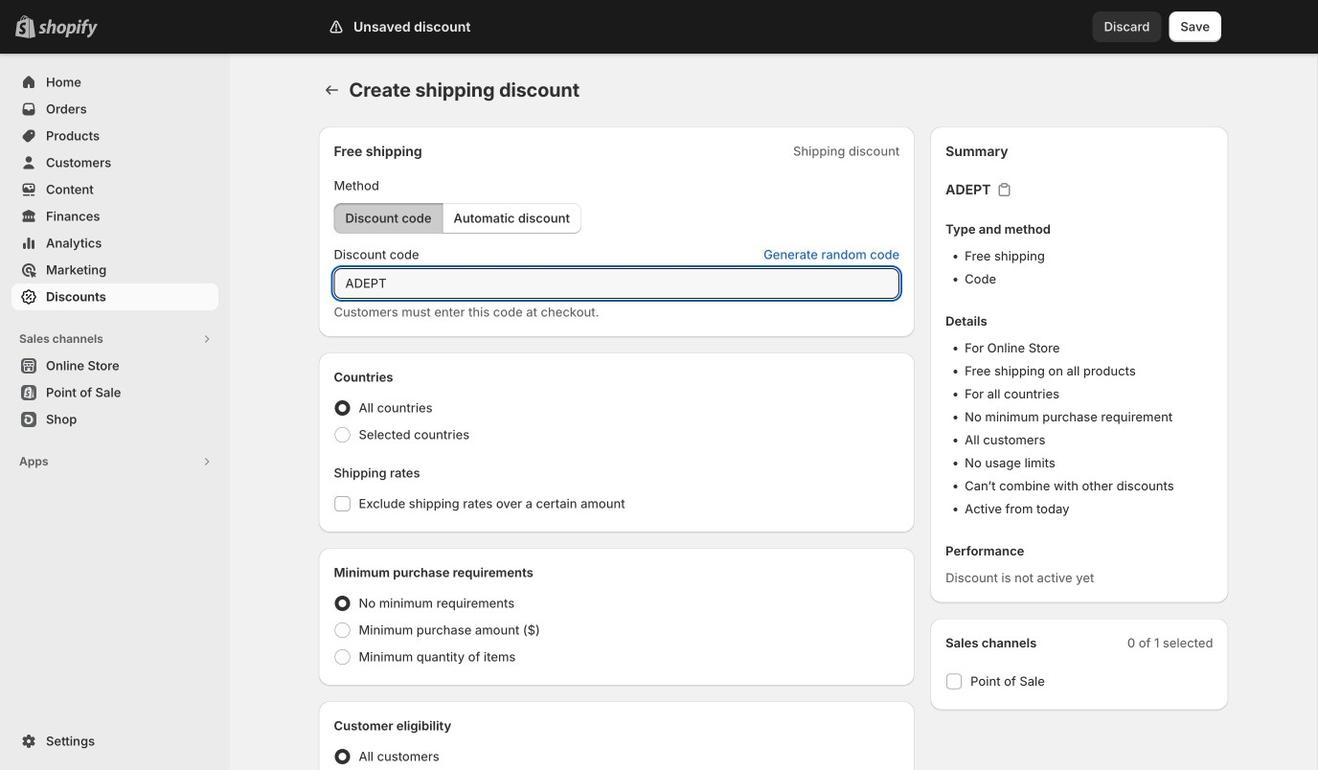 Task type: locate. For each thing, give the bounding box(es) containing it.
shopify image
[[38, 19, 98, 38]]

None text field
[[334, 268, 900, 299]]



Task type: vqa. For each thing, say whether or not it's contained in the screenshot.
text box
yes



